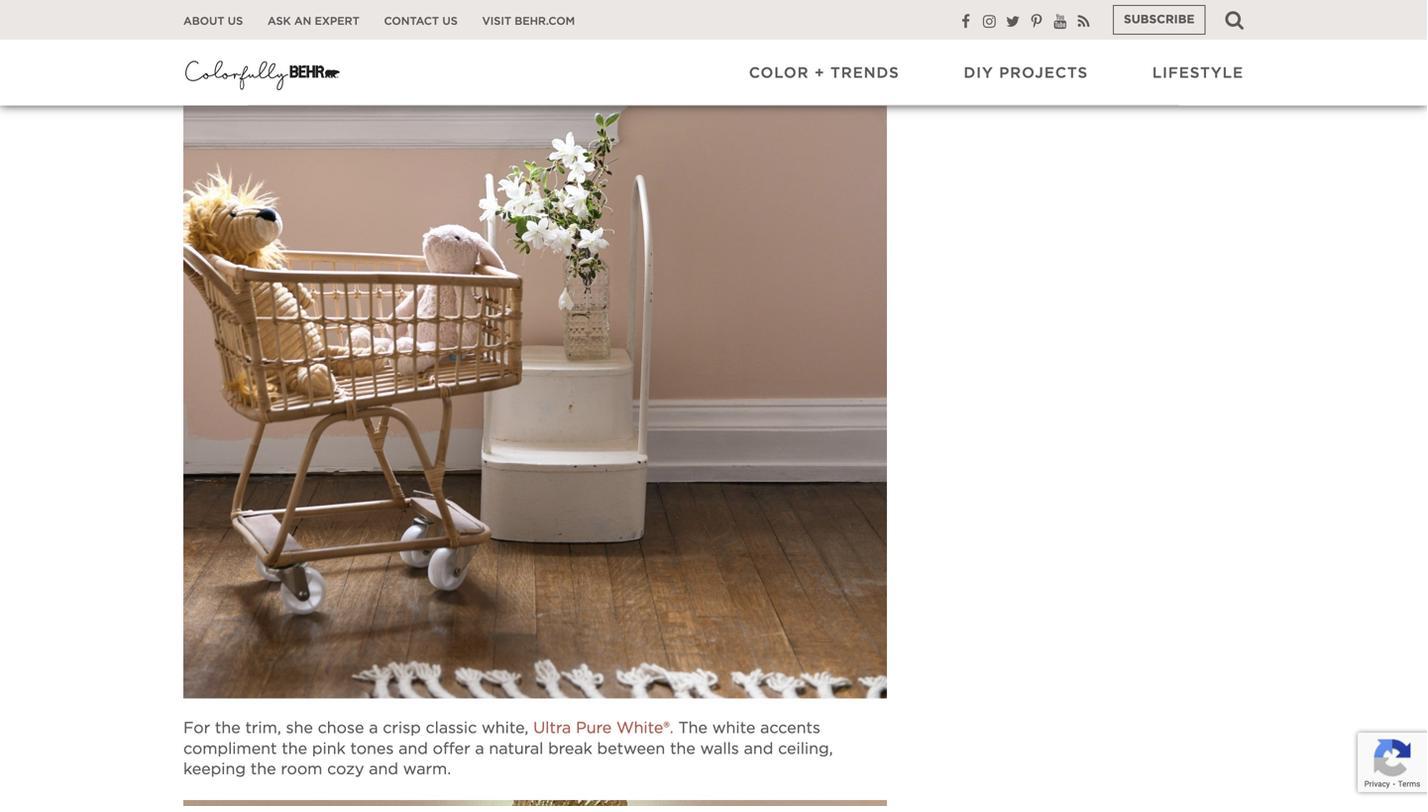 Task type: describe. For each thing, give the bounding box(es) containing it.
diy
[[964, 66, 994, 81]]

ask
[[268, 16, 291, 27]]

cozy
[[327, 762, 364, 777]]

for
[[183, 720, 210, 736]]

the
[[679, 720, 708, 736]]

lifestyle
[[1153, 66, 1244, 81]]

about
[[183, 16, 225, 27]]

ultra pure white®. link
[[534, 720, 674, 736]]

crisp
[[383, 720, 421, 736]]

contact us link
[[384, 14, 458, 29]]

diy projects link
[[964, 64, 1089, 83]]

pure
[[576, 720, 612, 736]]

the up compliment
[[215, 720, 241, 736]]

diy projects
[[964, 66, 1089, 81]]

projects
[[1000, 66, 1089, 81]]

white,
[[482, 720, 529, 736]]

contact us
[[384, 16, 458, 27]]

room
[[281, 762, 323, 777]]

+
[[815, 66, 825, 81]]

a inside the white accents compliment the pink tones and offer a natural break between the walls and ceiling, keeping the room cozy and warm.
[[475, 741, 484, 757]]

subscribe link
[[1113, 5, 1206, 35]]

ask an expert link
[[268, 14, 360, 29]]

between
[[597, 741, 666, 757]]

chose
[[318, 720, 364, 736]]

color + trends
[[749, 66, 900, 81]]

ceiling,
[[778, 741, 833, 757]]

color + trends link
[[749, 64, 900, 83]]

1 horizontal spatial and
[[399, 741, 428, 757]]



Task type: locate. For each thing, give the bounding box(es) containing it.
a right 'offer'
[[475, 741, 484, 757]]

1 horizontal spatial us
[[443, 16, 458, 27]]

0 horizontal spatial us
[[228, 16, 243, 27]]

subscribe
[[1124, 14, 1195, 26]]

pink
[[312, 741, 346, 757]]

visit behr.com link
[[482, 14, 575, 29]]

the white accents compliment the pink tones and offer a natural break between the walls and ceiling, keeping the room cozy and warm.
[[183, 720, 833, 777]]

2 us from the left
[[443, 16, 458, 27]]

search image
[[1226, 10, 1244, 30]]

natural
[[489, 741, 544, 757]]

about us link
[[183, 14, 243, 29]]

offer
[[433, 741, 471, 757]]

us for contact us
[[443, 16, 458, 27]]

white
[[713, 720, 756, 736]]

classic
[[426, 720, 477, 736]]

she
[[286, 720, 313, 736]]

and
[[399, 741, 428, 757], [744, 741, 774, 757], [369, 762, 399, 777]]

lifestyle link
[[1153, 64, 1244, 83]]

a up tones
[[369, 720, 378, 736]]

color
[[749, 66, 810, 81]]

expert
[[315, 16, 360, 27]]

1 horizontal spatial a
[[475, 741, 484, 757]]

and down crisp at the left bottom
[[399, 741, 428, 757]]

2 horizontal spatial and
[[744, 741, 774, 757]]

0 horizontal spatial a
[[369, 720, 378, 736]]

keeping
[[183, 762, 246, 777]]

trends
[[831, 66, 900, 81]]

accents
[[761, 720, 821, 736]]

break
[[548, 741, 593, 757]]

colorfully behr image
[[183, 55, 342, 94]]

visit behr.com
[[482, 16, 575, 27]]

us right contact
[[443, 16, 458, 27]]

the left 'room'
[[251, 762, 276, 777]]

and down tones
[[369, 762, 399, 777]]

the down the
[[670, 741, 696, 757]]

us
[[228, 16, 243, 27], [443, 16, 458, 27]]

us for about us
[[228, 16, 243, 27]]

1 vertical spatial a
[[475, 741, 484, 757]]

about us
[[183, 16, 243, 27]]

warm.
[[403, 762, 451, 777]]

tones
[[350, 741, 394, 757]]

white®.
[[617, 720, 674, 736]]

0 vertical spatial a
[[369, 720, 378, 736]]

visit
[[482, 16, 512, 27]]

the down she
[[282, 741, 307, 757]]

for the trim, she chose a crisp classic white, ultra pure white®.
[[183, 720, 674, 736]]

1 us from the left
[[228, 16, 243, 27]]

behr.com
[[515, 16, 575, 27]]

contact
[[384, 16, 439, 27]]

ask an expert
[[268, 16, 360, 27]]

and down the white
[[744, 741, 774, 757]]

us right about
[[228, 16, 243, 27]]

trim,
[[245, 720, 281, 736]]

an
[[294, 16, 312, 27]]

ultra
[[534, 720, 571, 736]]

the
[[215, 720, 241, 736], [282, 741, 307, 757], [670, 741, 696, 757], [251, 762, 276, 777]]

compliment
[[183, 741, 277, 757]]

an area of the girls room showing a small shopping cart with a bear placed inside. image
[[183, 0, 887, 699]]

0 horizontal spatial and
[[369, 762, 399, 777]]

the ceiling of the girls room showing light reflecting off of the sheen. image
[[183, 800, 887, 806]]

a
[[369, 720, 378, 736], [475, 741, 484, 757]]

walls
[[701, 741, 739, 757]]



Task type: vqa. For each thing, say whether or not it's contained in the screenshot.
KNOW
no



